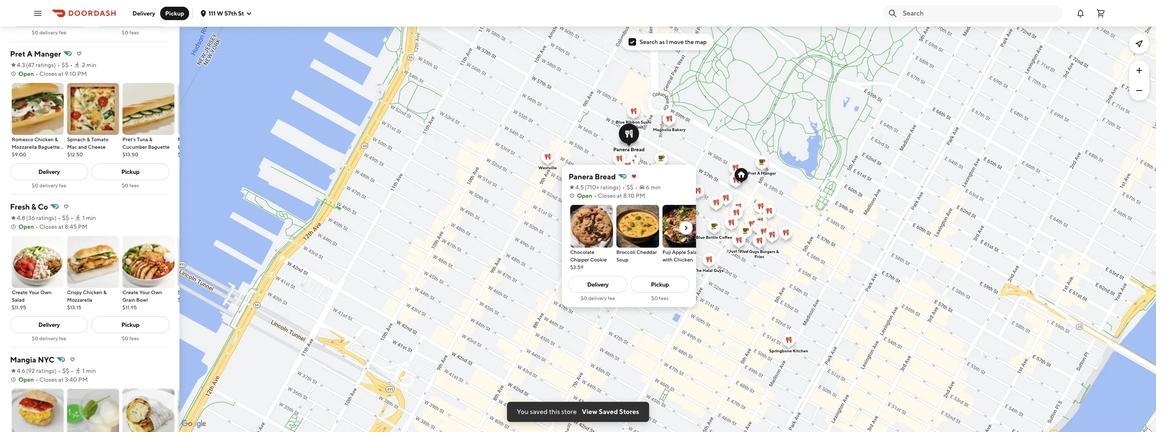 Task type: locate. For each thing, give the bounding box(es) containing it.
delivery down cookie
[[588, 295, 607, 301]]

bell
[[588, 249, 595, 254], [588, 249, 595, 254]]

• $$ up 3:40 at the left bottom
[[58, 368, 69, 375]]

• $$ for mangia nyc
[[58, 368, 69, 375]]

baguette inside romesco chicken & mozzarella baguette slim
[[38, 144, 60, 150]]

broccoli cheddar soup button
[[617, 205, 659, 264]]

broccoli cheddar soup
[[617, 249, 657, 263]]

pret's tuna & cucumber baguette $13.50
[[123, 136, 170, 158]]

( right the 4.5
[[585, 184, 587, 191]]

own inside create your own salad $11.95
[[40, 290, 52, 296]]

min for panera bread
[[651, 184, 661, 191]]

your up 'bowl'
[[139, 290, 150, 296]]

soup inside moroccan lentil soup large $11.50
[[217, 136, 229, 143]]

min right 2
[[86, 62, 96, 68]]

blue
[[616, 119, 625, 124], [616, 119, 625, 124], [696, 235, 705, 240], [696, 235, 705, 240]]

delivery for pret a manger
[[38, 169, 60, 175]]

chicken right crispy
[[83, 290, 102, 296]]

2 baguette from the left
[[148, 144, 170, 150]]

( 710+ ratings )
[[585, 184, 621, 191]]

2 horizontal spatial soup
[[617, 256, 629, 263]]

open down the 4.5
[[577, 192, 593, 199]]

springbone kitchen
[[770, 348, 809, 354], [770, 348, 809, 354]]

0 horizontal spatial create
[[12, 290, 28, 296]]

own
[[40, 290, 52, 296], [151, 290, 162, 296]]

fees down the grain
[[129, 336, 139, 342]]

delivery
[[133, 10, 155, 17], [38, 169, 60, 175], [587, 281, 609, 288], [38, 322, 60, 329]]

2 horizontal spatial chicken
[[674, 256, 693, 263]]

open for panera
[[577, 192, 593, 199]]

pm for mangia nyc
[[78, 377, 88, 384]]

closes down ( 36 ratings )
[[39, 224, 57, 230]]

1 vertical spatial delivery link
[[569, 276, 627, 293]]

fee
[[59, 29, 66, 36], [59, 183, 66, 189], [608, 295, 615, 301], [59, 336, 66, 342]]

at left 3:40 at the left bottom
[[58, 377, 64, 384]]

delivery inside "map" region
[[588, 295, 607, 301]]

chicken inside romesco chicken & mozzarella baguette slim
[[34, 136, 54, 143]]

map region
[[121, 0, 1157, 433]]

1 own from the left
[[40, 290, 52, 296]]

soup up $5.40
[[178, 290, 190, 296]]

your inside create your own grain bowl $11.95
[[139, 290, 150, 296]]

salad
[[738, 249, 749, 254], [738, 249, 749, 254], [687, 249, 700, 255], [12, 297, 25, 303]]

) for panera bread
[[619, 184, 621, 191]]

2 vertical spatial soup
[[178, 290, 190, 296]]

$$ for mangia nyc
[[62, 368, 69, 375]]

$13.15
[[67, 305, 81, 311]]

delivery up co
[[39, 183, 58, 189]]

baguette left mac
[[38, 144, 60, 150]]

delivery left pickup button
[[133, 10, 155, 17]]

0 horizontal spatial own
[[40, 290, 52, 296]]

1 vertical spatial 1 min
[[83, 368, 96, 375]]

0 vertical spatial pickup link
[[91, 164, 170, 180]]

this
[[549, 408, 560, 416]]

• down ( 92 ratings )
[[36, 377, 38, 384]]

pm right 3:40 at the left bottom
[[78, 377, 88, 384]]

slim
[[12, 151, 22, 158]]

pm right 8:45
[[78, 224, 88, 230]]

111 w 57th st button
[[200, 10, 253, 17]]

bottle
[[706, 235, 718, 240], [706, 235, 718, 240]]

2 $11.95 from the left
[[123, 305, 137, 311]]

magnolia bakery
[[653, 127, 686, 132], [653, 127, 686, 132]]

Store search: begin typing to search for stores available on DoorDash text field
[[903, 9, 1058, 18]]

$0 delivery fee down $3.59
[[581, 295, 615, 301]]

1 your from the left
[[29, 290, 39, 296]]

$$ up 8:45
[[62, 215, 69, 222]]

1
[[83, 215, 85, 222], [83, 368, 85, 375]]

pickup inside "map" region
[[651, 281, 669, 288]]

fees down with
[[659, 295, 669, 301]]

2 your from the left
[[139, 290, 150, 296]]

0 horizontal spatial mozzarella
[[12, 144, 37, 150]]

chicken down apple
[[674, 256, 693, 263]]

pickup link for pret a manger
[[91, 164, 170, 180]]

0 vertical spatial 1
[[83, 215, 85, 222]]

pm for fresh & co
[[78, 224, 88, 230]]

mozzarella down romesco
[[12, 144, 37, 150]]

1 min
[[83, 215, 96, 222], [83, 368, 96, 375]]

1 vertical spatial chicken
[[674, 256, 693, 263]]

$0 delivery fee
[[32, 29, 66, 36], [32, 183, 66, 189], [581, 295, 615, 301], [32, 336, 66, 342]]

ratings down nyc
[[36, 368, 54, 375]]

open for mangia
[[18, 377, 34, 384]]

2 1 min from the top
[[83, 368, 96, 375]]

delivery link down romesco chicken & mozzarella baguette slim
[[10, 164, 88, 180]]

1 horizontal spatial own
[[151, 290, 162, 296]]

delivery down romesco chicken & mozzarella baguette slim
[[38, 169, 60, 175]]

pizza
[[619, 174, 629, 179], [619, 174, 629, 179], [655, 196, 666, 201], [655, 196, 666, 201]]

fees down $13.50
[[129, 183, 139, 189]]

open • closes at 8:10 pm
[[577, 192, 645, 199]]

2 vertical spatial chicken
[[83, 290, 102, 296]]

hut
[[630, 174, 637, 179], [630, 174, 637, 179]]

$0 fees for pret a manger
[[122, 183, 139, 189]]

• down ( 36 ratings )
[[36, 224, 38, 230]]

at left 9:10
[[58, 70, 64, 77]]

0 horizontal spatial $11.95
[[12, 305, 26, 311]]

fee inside "map" region
[[608, 295, 615, 301]]

pickup link inside "map" region
[[631, 276, 690, 293]]

0 horizontal spatial your
[[29, 290, 39, 296]]

0 vertical spatial 1 min
[[83, 215, 96, 222]]

1 create from the left
[[12, 290, 28, 296]]

baguette for tuna
[[148, 144, 170, 150]]

• up open • closes at 8:45 pm
[[58, 215, 61, 222]]

• $$ for fresh & co
[[58, 215, 69, 222]]

1 horizontal spatial baguette
[[148, 144, 170, 150]]

$0 delivery fee down open menu icon
[[32, 29, 66, 36]]

at left 8:45
[[58, 224, 64, 230]]

• down ( 47 ratings )
[[36, 70, 38, 77]]

closes for panera bread
[[598, 192, 616, 199]]

1 horizontal spatial mozzarella
[[67, 297, 92, 303]]

at
[[58, 70, 64, 77], [617, 192, 622, 199], [58, 224, 64, 230], [58, 377, 64, 384]]

1 $11.95 from the left
[[12, 305, 26, 311]]

romesco
[[12, 136, 33, 143]]

romesco chicken & mozzarella baguette slim image
[[12, 83, 64, 135]]

soup down broccoli at the bottom of page
[[617, 256, 629, 263]]

1 min for mangia nyc
[[83, 368, 96, 375]]

baguette inside pret's tuna & cucumber baguette $13.50
[[148, 144, 170, 150]]

2 vertical spatial delivery link
[[10, 317, 88, 334]]

$0 delivery fee up co
[[32, 183, 66, 189]]

lentil
[[202, 136, 216, 143]]

$0 fees down the grain
[[122, 336, 139, 342]]

1 up open • closes at 8:45 pm
[[83, 215, 85, 222]]

as
[[660, 39, 665, 45]]

$$
[[62, 62, 69, 68], [627, 184, 634, 191], [62, 215, 69, 222], [62, 368, 69, 375]]

grain
[[123, 297, 135, 303]]

min for fresh & co
[[86, 215, 96, 222]]

$$ up 3:40 at the left bottom
[[62, 368, 69, 375]]

ratings up open • closes at 8:10 pm on the top of page
[[601, 184, 619, 191]]

pm inside "map" region
[[636, 192, 645, 199]]

mac
[[67, 144, 77, 150]]

baguette for chicken
[[38, 144, 60, 150]]

0 vertical spatial chicken
[[34, 136, 54, 143]]

) inside "map" region
[[619, 184, 621, 191]]

open down the 4.6
[[18, 377, 34, 384]]

delivery inside "map" region
[[587, 281, 609, 288]]

• $$ for panera bread
[[623, 184, 634, 191]]

fresh
[[644, 196, 655, 201], [644, 196, 655, 201], [10, 203, 30, 211]]

$0 fees
[[122, 29, 139, 36], [122, 183, 139, 189], [652, 295, 669, 301], [122, 336, 139, 342]]

• left 6
[[635, 184, 638, 191]]

mozzarella down crispy
[[67, 297, 92, 303]]

$0 fees down with
[[652, 295, 669, 301]]

strapazzate panini image
[[12, 389, 64, 433]]

1 up 'open • closes at 3:40 pm'
[[83, 368, 85, 375]]

bakery
[[672, 127, 686, 132], [672, 127, 686, 132]]

delivery down cookie
[[587, 281, 609, 288]]

grill
[[635, 124, 644, 129], [635, 124, 644, 129]]

soup right lentil at the top left of the page
[[217, 136, 229, 143]]

open for pret
[[18, 70, 34, 77]]

bagel
[[600, 200, 612, 205], [600, 200, 612, 205]]

$0 fees inside "map" region
[[652, 295, 669, 301]]

) up open • closes at 9:10 pm
[[54, 62, 56, 68]]

panera
[[613, 146, 630, 153], [613, 146, 630, 153], [569, 172, 593, 181]]

open down 47
[[18, 70, 34, 77]]

min
[[86, 62, 96, 68], [651, 184, 661, 191], [86, 215, 96, 222], [86, 368, 96, 375]]

min right 6
[[651, 184, 661, 191]]

create up the grain
[[123, 290, 138, 296]]

at for fresh & co
[[58, 224, 64, 230]]

0 vertical spatial delivery link
[[10, 164, 88, 180]]

1 1 from the top
[[83, 215, 85, 222]]

• $$ inside "map" region
[[623, 184, 634, 191]]

create down create your own salad image
[[12, 290, 28, 296]]

mangia nyc
[[10, 356, 54, 365]]

at left 8:10
[[617, 192, 622, 199]]

& inside romesco chicken & mozzarella baguette slim
[[55, 136, 58, 143]]

min up 'open • closes at 3:40 pm'
[[86, 368, 96, 375]]

pret's
[[123, 136, 136, 143]]

1 horizontal spatial $11.95
[[123, 305, 137, 311]]

your inside create your own salad $11.95
[[29, 290, 39, 296]]

soup inside soup $5.40
[[178, 290, 190, 296]]

$0 for delivery link associated with bread
[[581, 295, 587, 301]]

open for fresh
[[18, 224, 34, 230]]

own left crispy
[[40, 290, 52, 296]]

springbone
[[770, 348, 792, 354], [770, 348, 792, 354]]

pickup link down the grain
[[91, 317, 170, 334]]

( inside "map" region
[[585, 184, 587, 191]]

your for salad
[[29, 290, 39, 296]]

2 vertical spatial pickup link
[[91, 317, 170, 334]]

) up open • closes at 8:45 pm
[[54, 215, 56, 222]]

fries
[[755, 254, 764, 259], [755, 254, 764, 259]]

pickup down with
[[651, 281, 669, 288]]

•
[[58, 62, 60, 68], [70, 62, 73, 68], [36, 70, 38, 77], [623, 184, 625, 191], [635, 184, 638, 191], [594, 192, 597, 199], [58, 215, 61, 222], [71, 215, 73, 222], [36, 224, 38, 230], [58, 368, 61, 375], [71, 368, 73, 375], [36, 377, 38, 384]]

pickup inside button
[[165, 10, 184, 17]]

$11.95 inside create your own salad $11.95
[[12, 305, 26, 311]]

0 vertical spatial soup
[[217, 136, 229, 143]]

w
[[217, 10, 223, 17]]

chicken right romesco
[[34, 136, 54, 143]]

closes
[[39, 70, 57, 77], [598, 192, 616, 199], [39, 224, 57, 230], [39, 377, 57, 384]]

1 vertical spatial 1
[[83, 368, 85, 375]]

open inside "map" region
[[577, 192, 593, 199]]

• down 710+
[[594, 192, 597, 199]]

pick a bagel
[[587, 200, 612, 205], [587, 200, 612, 205]]

taco bell
[[578, 249, 595, 254], [578, 249, 595, 254]]

$0 for pickup link for fresh & co
[[122, 336, 128, 342]]

1 vertical spatial soup
[[617, 256, 629, 263]]

with
[[663, 256, 673, 263]]

delivery for fresh & co
[[38, 322, 60, 329]]

&
[[632, 124, 634, 129], [632, 124, 634, 129], [55, 136, 58, 143], [87, 136, 90, 143], [149, 136, 152, 143], [31, 203, 36, 211], [776, 249, 779, 254], [776, 249, 779, 254], [103, 290, 107, 296]]

delivery for panera bread
[[587, 281, 609, 288]]

chicken
[[34, 136, 54, 143], [674, 256, 693, 263], [83, 290, 102, 296]]

( right 4.3
[[26, 62, 28, 68]]

pm down 2
[[77, 70, 87, 77]]

0 horizontal spatial chicken
[[34, 136, 54, 143]]

2 1 from the top
[[83, 368, 85, 375]]

0 horizontal spatial soup
[[178, 290, 190, 296]]

open down 4.8
[[18, 224, 34, 230]]

spinach & tomato mac and cheese image
[[67, 83, 119, 135]]

mangia
[[10, 356, 36, 365]]

$0 delivery fee up nyc
[[32, 336, 66, 342]]

open menu image
[[33, 8, 43, 18]]

pickup link down with
[[631, 276, 690, 293]]

9:10
[[65, 70, 76, 77]]

pickup link for panera bread
[[631, 276, 690, 293]]

( for mangia
[[26, 368, 28, 375]]

delivery link down cookie
[[569, 276, 627, 293]]

cent
[[633, 196, 643, 201], [633, 196, 643, 201]]

$11.95 inside create your own grain bowl $11.95
[[123, 305, 137, 311]]

0 items, open order cart image
[[1096, 8, 1106, 18]]

• $$ up 8:10
[[623, 184, 634, 191]]

westville
[[539, 165, 557, 170], [539, 165, 557, 170]]

min inside "map" region
[[651, 184, 661, 191]]

1 vertical spatial pickup link
[[631, 276, 690, 293]]

0 vertical spatial mozzarella
[[12, 144, 37, 150]]

1 horizontal spatial your
[[139, 290, 150, 296]]

soup inside broccoli cheddar soup
[[617, 256, 629, 263]]

fee for panera bread
[[608, 295, 615, 301]]

soup
[[217, 136, 229, 143], [617, 256, 629, 263], [178, 290, 190, 296]]

chocolate chipper cookie image
[[570, 205, 613, 248]]

chicken inside crispy chicken & mozzarella $13.15
[[83, 290, 102, 296]]

ribbon
[[626, 119, 640, 124], [626, 119, 640, 124]]

salad inside create your own salad $11.95
[[12, 297, 25, 303]]

closes down ( 92 ratings )
[[39, 377, 57, 384]]

6 min
[[646, 184, 661, 191]]

• $$ up 8:45
[[58, 215, 69, 222]]

$$ up 9:10
[[62, 62, 69, 68]]

own for create your own grain bowl $11.95
[[151, 290, 162, 296]]

) up open • closes at 8:10 pm on the top of page
[[619, 184, 621, 191]]

$$ up 8:10
[[627, 184, 634, 191]]

pickup down the grain
[[121, 322, 140, 329]]

your for grain
[[139, 290, 150, 296]]

recenter the map image
[[1135, 39, 1145, 49]]

closes inside "map" region
[[598, 192, 616, 199]]

create inside create your own grain bowl $11.95
[[123, 290, 138, 296]]

8:10
[[623, 192, 635, 199]]

cookie
[[590, 256, 607, 263]]

• up 'open • closes at 3:40 pm'
[[58, 368, 61, 375]]

chicken for romesco chicken & mozzarella baguette slim
[[34, 136, 54, 143]]

mozzarella inside crispy chicken & mozzarella $13.15
[[67, 297, 92, 303]]

$0 fees for panera bread
[[652, 295, 669, 301]]

pret a manger
[[10, 50, 61, 58], [748, 171, 776, 176], [748, 171, 776, 176]]

delivery link
[[10, 164, 88, 180], [569, 276, 627, 293], [10, 317, 88, 334]]

own left soup $5.40
[[151, 290, 162, 296]]

delivery for pret a manger
[[39, 183, 58, 189]]

pickup down $13.50
[[121, 169, 140, 175]]

111 w 57th st
[[209, 10, 244, 17]]

pickup right delivery button
[[165, 10, 184, 17]]

2 create from the left
[[123, 290, 138, 296]]

1 horizontal spatial create
[[123, 290, 138, 296]]

$$ inside "map" region
[[627, 184, 634, 191]]

$0
[[32, 29, 38, 36], [122, 29, 128, 36], [32, 183, 38, 189], [122, 183, 128, 189], [581, 295, 587, 301], [652, 295, 658, 301], [32, 336, 38, 342], [122, 336, 128, 342]]

pick
[[587, 200, 596, 205], [587, 200, 596, 205]]

mozzarella for romesco
[[12, 144, 37, 150]]

the halal guys
[[695, 268, 724, 273], [695, 268, 724, 273]]

pm right 8:10
[[636, 192, 645, 199]]

baguette down tuna
[[148, 144, 170, 150]]

broccoli cheddar soup image
[[617, 205, 659, 248]]

1 1 min from the top
[[83, 215, 96, 222]]

min up open • closes at 8:45 pm
[[86, 215, 96, 222]]

$0 for pickup link within "map" region
[[652, 295, 658, 301]]

burgers
[[760, 249, 776, 254], [760, 249, 776, 254]]

$0 delivery fee for panera bread
[[581, 295, 615, 301]]

$0 fees down $13.50
[[122, 183, 139, 189]]

own for create your own salad $11.95
[[40, 290, 52, 296]]

delivery for panera bread
[[588, 295, 607, 301]]

$$ for pret a manger
[[62, 62, 69, 68]]

sushi
[[641, 119, 652, 124], [641, 119, 652, 124]]

pickup for fresh & co
[[121, 322, 140, 329]]

delivery link down create your own salad $11.95
[[10, 317, 88, 334]]

at inside "map" region
[[617, 192, 622, 199]]

2 own from the left
[[151, 290, 162, 296]]

3:40
[[65, 377, 77, 384]]

0 horizontal spatial baguette
[[38, 144, 60, 150]]

ratings inside "map" region
[[601, 184, 619, 191]]

1 vertical spatial mozzarella
[[67, 297, 92, 303]]

$0 delivery fee inside "map" region
[[581, 295, 615, 301]]

) for fresh & co
[[54, 215, 56, 222]]

1 horizontal spatial soup
[[217, 136, 229, 143]]

( right the 4.6
[[26, 368, 28, 375]]

1 horizontal spatial chicken
[[83, 290, 102, 296]]

fees inside "map" region
[[659, 295, 669, 301]]

1 min for fresh & co
[[83, 215, 96, 222]]

blue ribbon sushi bar & grill
[[616, 119, 652, 129], [616, 119, 652, 129]]

create for salad
[[12, 290, 28, 296]]

1 baguette from the left
[[38, 144, 60, 150]]

own inside create your own grain bowl $11.95
[[151, 290, 162, 296]]

ratings up open • closes at 9:10 pm
[[36, 62, 54, 68]]

ratings down co
[[36, 215, 54, 222]]

shack
[[651, 224, 662, 229], [651, 224, 662, 229]]

mozzarella
[[12, 144, 37, 150], [67, 297, 92, 303]]

1 min up 'open • closes at 3:40 pm'
[[83, 368, 96, 375]]

just
[[729, 249, 737, 254], [729, 249, 737, 254]]

pickup for pret a manger
[[121, 169, 140, 175]]

delivery down open menu icon
[[39, 29, 58, 36]]

closes down ( 710+ ratings )
[[598, 192, 616, 199]]

mozzarella inside romesco chicken & mozzarella baguette slim
[[12, 144, 37, 150]]

create
[[12, 290, 28, 296], [123, 290, 138, 296]]

five
[[740, 249, 749, 254], [740, 249, 749, 254]]

( right 4.8
[[26, 215, 28, 222]]

pickup link down $13.50
[[91, 164, 170, 180]]

• $$ up 9:10
[[58, 62, 69, 68]]

) up 'open • closes at 3:40 pm'
[[54, 368, 56, 375]]

your down create your own salad image
[[29, 290, 39, 296]]

• $$
[[58, 62, 69, 68], [623, 184, 634, 191], [58, 215, 69, 222], [58, 368, 69, 375]]

open • closes at 9:10 pm
[[18, 70, 87, 77]]

1 min up open • closes at 8:45 pm
[[83, 215, 96, 222]]

create inside create your own salad $11.95
[[12, 290, 28, 296]]

delivery down create your own salad $11.95
[[38, 322, 60, 329]]

closes for mangia nyc
[[39, 377, 57, 384]]



Task type: vqa. For each thing, say whether or not it's contained in the screenshot.
'Mac'
yes



Task type: describe. For each thing, give the bounding box(es) containing it.
mozzarella for crispy
[[67, 297, 92, 303]]

closes for fresh & co
[[39, 224, 57, 230]]

$0 for & delivery link
[[32, 336, 38, 342]]

• up 8:10
[[623, 184, 625, 191]]

fuji
[[663, 249, 671, 255]]

2
[[82, 62, 85, 68]]

$0 for pickup link associated with pret a manger
[[122, 183, 128, 189]]

chocolate chipper cookie $3.59
[[570, 249, 607, 270]]

create your own salad $11.95
[[12, 290, 52, 311]]

$0 fees down delivery button
[[122, 29, 139, 36]]

delivery for fresh & co
[[39, 336, 58, 342]]

open • closes at 3:40 pm
[[18, 377, 88, 384]]

create your own grain bowl $11.95
[[123, 290, 162, 311]]

6
[[646, 184, 650, 191]]

( 92 ratings )
[[26, 368, 56, 375]]

i
[[666, 39, 668, 45]]

pickup link for fresh & co
[[91, 317, 170, 334]]

chicken for crispy chicken & mozzarella $13.15
[[83, 290, 102, 296]]

$$ for fresh & co
[[62, 215, 69, 222]]

average rating of 4.8 out of 5 element
[[10, 214, 25, 222]]

$11.50
[[178, 151, 193, 158]]

search as i move the map
[[640, 39, 707, 45]]

fees down delivery button
[[129, 29, 139, 36]]

soup for broccoli cheddar soup
[[617, 256, 629, 263]]

) for pret a manger
[[54, 62, 56, 68]]

92
[[28, 368, 35, 375]]

saved
[[599, 408, 618, 416]]

closes for pret a manger
[[39, 70, 57, 77]]

chocolate
[[570, 249, 595, 255]]

delivery button
[[128, 7, 160, 20]]

average rating of 4.3 out of 5 element
[[10, 61, 25, 69]]

& inside pret's tuna & cucumber baguette $13.50
[[149, 136, 152, 143]]

create your own grain bowl image
[[123, 236, 175, 288]]

$$ for panera bread
[[627, 184, 634, 191]]

( for panera
[[585, 184, 587, 191]]

crispy chicken & mozzarella $13.15
[[67, 290, 107, 311]]

fees for panera bread
[[659, 295, 669, 301]]

4.6
[[17, 368, 25, 375]]

delivery link for a
[[10, 164, 88, 180]]

view
[[582, 408, 598, 416]]

fresh & co
[[10, 203, 48, 211]]

ratings for a
[[36, 62, 54, 68]]

min for mangia nyc
[[86, 368, 96, 375]]

powered by google image
[[182, 420, 206, 429]]

$0 fees for fresh & co
[[122, 336, 139, 342]]

at for pret a manger
[[58, 70, 64, 77]]

& inside spinach & tomato mac and cheese $12.50
[[87, 136, 90, 143]]

$3.59
[[570, 264, 584, 270]]

8:45
[[65, 224, 77, 230]]

pm for panera bread
[[636, 192, 645, 199]]

zoom out image
[[1135, 86, 1145, 96]]

spinach
[[67, 136, 86, 143]]

delivery link for &
[[10, 317, 88, 334]]

view saved stores button
[[582, 408, 640, 417]]

at for panera bread
[[617, 192, 622, 199]]

( 47 ratings )
[[26, 62, 56, 68]]

fee for pret a manger
[[59, 183, 66, 189]]

pickup button
[[160, 7, 189, 20]]

$0 delivery fee for fresh & co
[[32, 336, 66, 342]]

co
[[38, 203, 48, 211]]

spinach & tomato mac and cheese $12.50
[[67, 136, 109, 158]]

$0 for a's delivery link
[[32, 183, 38, 189]]

cage free hard boiled eggs image
[[67, 389, 119, 433]]

move
[[669, 39, 684, 45]]

ratings for bread
[[601, 184, 619, 191]]

delivery inside button
[[133, 10, 155, 17]]

romesco chicken & mozzarella baguette slim
[[12, 136, 60, 158]]

• up 3:40 at the left bottom
[[71, 368, 73, 375]]

apple
[[672, 249, 686, 255]]

47
[[28, 62, 34, 68]]

1 for mangia nyc
[[83, 368, 85, 375]]

and
[[78, 144, 87, 150]]

710+
[[587, 184, 600, 191]]

broccoli
[[617, 249, 636, 255]]

you saved this store
[[517, 408, 577, 416]]

the
[[685, 39, 694, 45]]

chipper
[[570, 256, 589, 263]]

• up 9:10
[[70, 62, 73, 68]]

moroccan
[[178, 136, 201, 143]]

crispy
[[67, 290, 82, 296]]

$13.50
[[123, 151, 138, 158]]

delivery link for bread
[[569, 276, 627, 293]]

store
[[562, 408, 577, 416]]

create your own salad image
[[12, 236, 64, 288]]

at for mangia nyc
[[58, 377, 64, 384]]

$12.50
[[67, 151, 83, 158]]

ratings for &
[[36, 215, 54, 222]]

soup $5.40
[[178, 290, 192, 303]]

4.8
[[17, 215, 25, 222]]

pm for pret a manger
[[77, 70, 87, 77]]

view saved stores
[[582, 408, 640, 416]]

( for fresh
[[26, 215, 28, 222]]

nyc
[[38, 356, 54, 365]]

4.3
[[17, 62, 25, 68]]

cucumber
[[123, 144, 147, 150]]

tuna
[[137, 136, 148, 143]]

fuji apple salad with chicken
[[663, 249, 700, 263]]

notification bell image
[[1076, 8, 1086, 18]]

bowl
[[136, 297, 148, 303]]

57th
[[225, 10, 237, 17]]

average rating of 4.6 out of 5 element
[[10, 367, 25, 376]]

crispy chicken & mozzarella image
[[67, 236, 119, 288]]

fuji apple salad with chicken button
[[663, 205, 706, 264]]

111
[[209, 10, 216, 17]]

moroccan lentil soup large $11.50
[[178, 136, 229, 158]]

stores
[[620, 408, 640, 416]]

pret's tuna & cucumber baguette image
[[123, 83, 175, 135]]

min for pret a manger
[[86, 62, 96, 68]]

create for grain
[[123, 290, 138, 296]]

soup for moroccan lentil soup large $11.50
[[217, 136, 229, 143]]

1 for fresh & co
[[83, 215, 85, 222]]

saved
[[530, 408, 548, 416]]

• up open • closes at 9:10 pm
[[58, 62, 60, 68]]

you
[[517, 408, 529, 416]]

chicken inside fuji apple salad with chicken
[[674, 256, 693, 263]]

) for mangia nyc
[[54, 368, 56, 375]]

average rating of 4.5 out of 5 element
[[569, 183, 584, 191]]

ratings for nyc
[[36, 368, 54, 375]]

zoom in image
[[1135, 65, 1145, 76]]

& inside crispy chicken & mozzarella $13.15
[[103, 290, 107, 296]]

fees for fresh & co
[[129, 336, 139, 342]]

fuji apple salad with chicken image
[[663, 205, 706, 248]]

4.5
[[575, 184, 584, 191]]

egg white wrap image
[[123, 389, 175, 433]]

map
[[696, 39, 707, 45]]

fees for pret a manger
[[129, 183, 139, 189]]

large
[[178, 144, 191, 150]]

cheese
[[88, 144, 106, 150]]

$9.00
[[12, 151, 26, 158]]

• up 8:45
[[71, 215, 73, 222]]

tomato
[[91, 136, 109, 143]]

Search as I move the map checkbox
[[629, 38, 637, 46]]

open • closes at 8:45 pm
[[18, 224, 88, 230]]

( for pret
[[26, 62, 28, 68]]

cheddar
[[637, 249, 657, 255]]

st
[[238, 10, 244, 17]]

next image
[[683, 225, 690, 231]]

pickup for panera bread
[[651, 281, 669, 288]]

search
[[640, 39, 659, 45]]

fee for fresh & co
[[59, 336, 66, 342]]

• $$ for pret a manger
[[58, 62, 69, 68]]

$0 delivery fee for pret a manger
[[32, 183, 66, 189]]

( 36 ratings )
[[26, 215, 56, 222]]

36
[[28, 215, 35, 222]]

$5.40
[[178, 297, 192, 303]]

2 min
[[82, 62, 96, 68]]

salad inside fuji apple salad with chicken
[[687, 249, 700, 255]]



